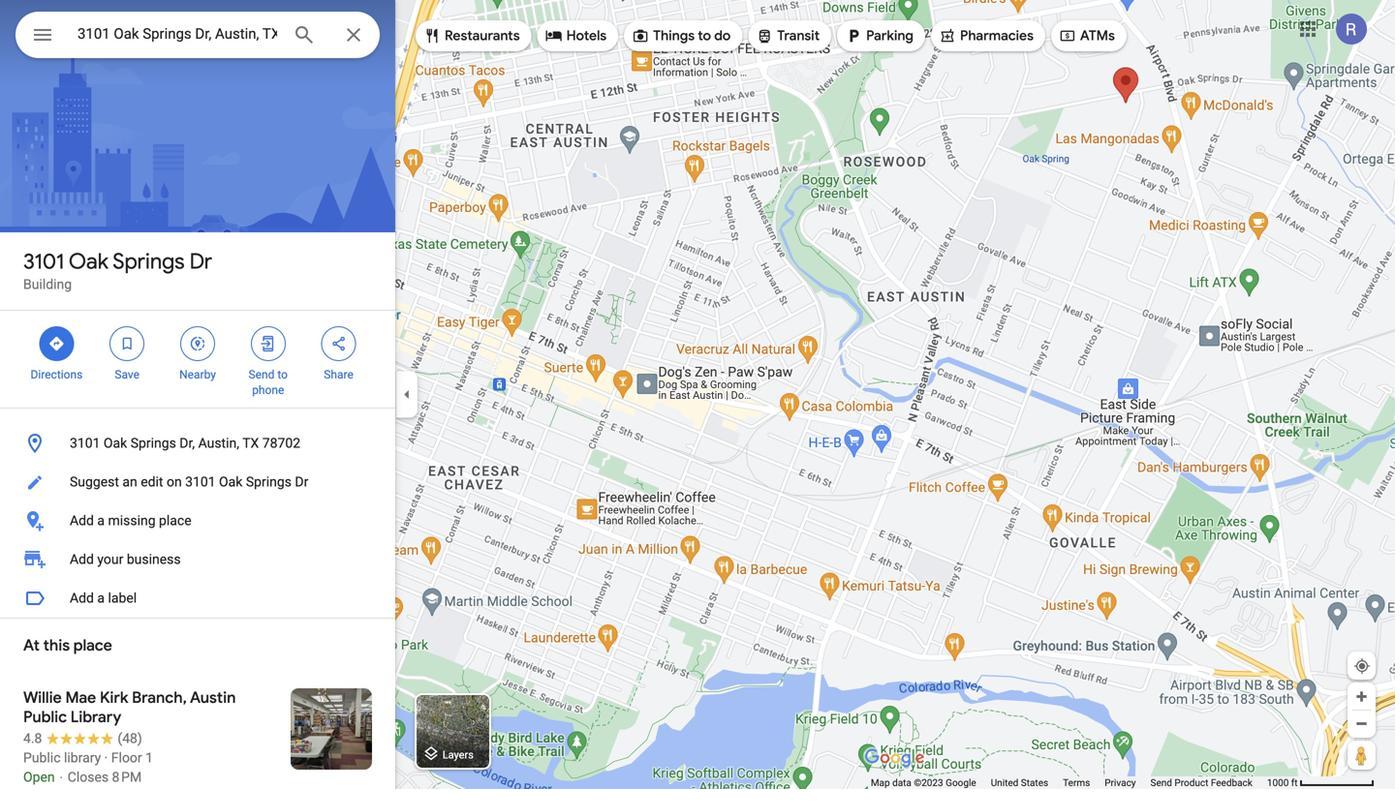 Task type: vqa. For each thing, say whether or not it's contained in the screenshot.
co related to 72
no



Task type: describe. For each thing, give the bounding box(es) containing it.
footer inside google maps element
[[871, 777, 1267, 790]]

public inside the public library · floor 1 open ⋅ closes 8 pm
[[23, 750, 61, 766]]

floor
[[111, 750, 142, 766]]

3101 oak springs dr main content
[[0, 0, 395, 790]]

states
[[1021, 777, 1048, 789]]

zoom out image
[[1354, 717, 1369, 731]]

google maps element
[[0, 0, 1395, 790]]

to inside send to phone
[[277, 368, 288, 382]]

library
[[70, 708, 121, 728]]

send product feedback
[[1150, 777, 1252, 789]]

branch,
[[132, 688, 187, 708]]

©2023
[[914, 777, 943, 789]]

pharmacies
[[960, 27, 1034, 45]]

·
[[104, 750, 108, 766]]

add your business link
[[0, 541, 395, 579]]

1000
[[1267, 777, 1289, 789]]


[[1059, 25, 1076, 47]]

edit
[[141, 474, 163, 490]]

oak for dr,
[[104, 435, 127, 451]]

show your location image
[[1353, 658, 1371, 675]]

send product feedback button
[[1150, 777, 1252, 790]]

send to phone
[[249, 368, 288, 397]]

dr inside 3101 oak springs dr building
[[190, 248, 212, 275]]

3101 oak springs dr, austin, tx 78702
[[70, 435, 300, 451]]

8 pm
[[112, 770, 142, 786]]

austin
[[190, 688, 236, 708]]

at
[[23, 636, 40, 656]]

springs inside button
[[246, 474, 292, 490]]

things
[[653, 27, 695, 45]]

oak inside button
[[219, 474, 243, 490]]

to inside  things to do
[[698, 27, 711, 45]]

(48)
[[118, 731, 142, 747]]

3101 oak springs dr building
[[23, 248, 212, 293]]

data
[[892, 777, 911, 789]]

your
[[97, 552, 123, 568]]

missing
[[108, 513, 156, 529]]

 atms
[[1059, 25, 1115, 47]]

 hotels
[[545, 25, 607, 47]]

hotels
[[566, 27, 607, 45]]

send for send product feedback
[[1150, 777, 1172, 789]]

mae
[[65, 688, 96, 708]]

3101 for dr
[[23, 248, 64, 275]]

transit
[[777, 27, 820, 45]]

building
[[23, 277, 72, 293]]


[[259, 333, 277, 355]]


[[118, 333, 136, 355]]

 search field
[[16, 12, 380, 62]]


[[845, 25, 862, 47]]


[[31, 21, 54, 49]]

united states
[[991, 777, 1048, 789]]

add for add a label
[[70, 590, 94, 606]]

show street view coverage image
[[1348, 741, 1376, 770]]

3101 oak springs dr, austin, tx 78702 button
[[0, 424, 395, 463]]

3101 inside button
[[185, 474, 216, 490]]

none field inside 3101 oak springs dr, austin, tx 78702 field
[[78, 22, 277, 46]]

3101 for dr,
[[70, 435, 100, 451]]

 transit
[[756, 25, 820, 47]]

suggest an edit on 3101 oak springs dr
[[70, 474, 308, 490]]

 pharmacies
[[939, 25, 1034, 47]]

restaurants
[[445, 27, 520, 45]]

1000 ft
[[1267, 777, 1298, 789]]


[[48, 333, 65, 355]]

add a label button
[[0, 579, 395, 618]]

open
[[23, 770, 55, 786]]

at this place
[[23, 636, 112, 656]]

library
[[64, 750, 101, 766]]

zoom in image
[[1354, 690, 1369, 704]]

dr inside button
[[295, 474, 308, 490]]


[[939, 25, 956, 47]]

suggest an edit on 3101 oak springs dr button
[[0, 463, 395, 502]]



Task type: locate. For each thing, give the bounding box(es) containing it.
1 vertical spatial dr
[[295, 474, 308, 490]]

1 vertical spatial oak
[[104, 435, 127, 451]]

oak
[[69, 248, 108, 275], [104, 435, 127, 451], [219, 474, 243, 490]]

tx
[[242, 435, 259, 451]]

add a missing place button
[[0, 502, 395, 541]]

on
[[167, 474, 182, 490]]

0 vertical spatial springs
[[113, 248, 185, 275]]


[[189, 333, 206, 355]]

phone
[[252, 384, 284, 397]]

a for missing
[[97, 513, 105, 529]]

do
[[714, 27, 731, 45]]

austin,
[[198, 435, 239, 451]]

public library · floor 1 open ⋅ closes 8 pm
[[23, 750, 153, 786]]

1
[[145, 750, 153, 766]]

google
[[946, 777, 976, 789]]

1 vertical spatial springs
[[131, 435, 176, 451]]


[[756, 25, 773, 47]]

map data ©2023 google
[[871, 777, 976, 789]]

ft
[[1291, 777, 1298, 789]]

2 vertical spatial add
[[70, 590, 94, 606]]

0 vertical spatial oak
[[69, 248, 108, 275]]

willie
[[23, 688, 62, 708]]

an
[[122, 474, 137, 490]]

terms
[[1063, 777, 1090, 789]]

a left label
[[97, 590, 105, 606]]

2 add from the top
[[70, 552, 94, 568]]

2 a from the top
[[97, 590, 105, 606]]

a left missing
[[97, 513, 105, 529]]

google account: ruby anderson  
(rubyanndersson@gmail.com) image
[[1336, 14, 1367, 45]]

public
[[23, 708, 67, 728], [23, 750, 61, 766]]

0 horizontal spatial send
[[249, 368, 275, 382]]

1 vertical spatial to
[[277, 368, 288, 382]]

0 horizontal spatial place
[[73, 636, 112, 656]]

share
[[324, 368, 353, 382]]

dr up 
[[190, 248, 212, 275]]

privacy button
[[1105, 777, 1136, 790]]

3101 up suggest
[[70, 435, 100, 451]]

willie mae kirk branch, austin public library
[[23, 688, 236, 728]]

4.8
[[23, 731, 42, 747]]

product
[[1175, 777, 1208, 789]]

0 vertical spatial 3101
[[23, 248, 64, 275]]

0 horizontal spatial 3101
[[23, 248, 64, 275]]

dr down 78702
[[295, 474, 308, 490]]

add left your
[[70, 552, 94, 568]]

78702
[[262, 435, 300, 451]]

add down suggest
[[70, 513, 94, 529]]

1 vertical spatial a
[[97, 590, 105, 606]]

⋅
[[58, 770, 64, 786]]

feedback
[[1211, 777, 1252, 789]]

to up phone at the left
[[277, 368, 288, 382]]

add left label
[[70, 590, 94, 606]]

add a label
[[70, 590, 137, 606]]

2 vertical spatial 3101
[[185, 474, 216, 490]]

0 vertical spatial place
[[159, 513, 191, 529]]

public up open
[[23, 750, 61, 766]]

business
[[127, 552, 181, 568]]

this
[[43, 636, 70, 656]]

to left the do
[[698, 27, 711, 45]]

None field
[[78, 22, 277, 46]]

1 horizontal spatial dr
[[295, 474, 308, 490]]

3101 inside button
[[70, 435, 100, 451]]

1 vertical spatial add
[[70, 552, 94, 568]]

3101 up building
[[23, 248, 64, 275]]

2 vertical spatial oak
[[219, 474, 243, 490]]

kirk
[[100, 688, 128, 708]]

place right this at the left of the page
[[73, 636, 112, 656]]

0 horizontal spatial dr
[[190, 248, 212, 275]]

footer containing map data ©2023 google
[[871, 777, 1267, 790]]

a for label
[[97, 590, 105, 606]]

oak up an
[[104, 435, 127, 451]]

nearby
[[179, 368, 216, 382]]

springs
[[113, 248, 185, 275], [131, 435, 176, 451], [246, 474, 292, 490]]

place inside add a missing place button
[[159, 513, 191, 529]]

1 vertical spatial place
[[73, 636, 112, 656]]

1 vertical spatial send
[[1150, 777, 1172, 789]]

0 vertical spatial add
[[70, 513, 94, 529]]

springs down 78702
[[246, 474, 292, 490]]

springs inside 3101 oak springs dr building
[[113, 248, 185, 275]]

2 vertical spatial springs
[[246, 474, 292, 490]]

3 add from the top
[[70, 590, 94, 606]]

1 horizontal spatial place
[[159, 513, 191, 529]]


[[330, 333, 347, 355]]

add a missing place
[[70, 513, 191, 529]]

0 vertical spatial public
[[23, 708, 67, 728]]

dr,
[[179, 435, 195, 451]]

footer
[[871, 777, 1267, 790]]

 button
[[16, 12, 70, 62]]

0 horizontal spatial to
[[277, 368, 288, 382]]

1 public from the top
[[23, 708, 67, 728]]

send inside send to phone
[[249, 368, 275, 382]]

parking
[[866, 27, 914, 45]]

1 horizontal spatial to
[[698, 27, 711, 45]]

privacy
[[1105, 777, 1136, 789]]

3101
[[23, 248, 64, 275], [70, 435, 100, 451], [185, 474, 216, 490]]


[[632, 25, 649, 47]]

directions
[[30, 368, 83, 382]]

springs for dr
[[113, 248, 185, 275]]

collapse side panel image
[[396, 384, 418, 405]]

3101 Oak Springs Dr, Austin, TX 78702 field
[[16, 12, 380, 58]]

3101 right on
[[185, 474, 216, 490]]

oak down austin,
[[219, 474, 243, 490]]

add
[[70, 513, 94, 529], [70, 552, 94, 568], [70, 590, 94, 606]]

add your business
[[70, 552, 181, 568]]

add for add your business
[[70, 552, 94, 568]]

a
[[97, 513, 105, 529], [97, 590, 105, 606]]

 parking
[[845, 25, 914, 47]]

springs left dr,
[[131, 435, 176, 451]]

0 vertical spatial dr
[[190, 248, 212, 275]]

3101 inside 3101 oak springs dr building
[[23, 248, 64, 275]]

oak inside button
[[104, 435, 127, 451]]

actions for 3101 oak springs dr region
[[0, 311, 395, 408]]

0 vertical spatial send
[[249, 368, 275, 382]]

springs up 
[[113, 248, 185, 275]]

suggest
[[70, 474, 119, 490]]

label
[[108, 590, 137, 606]]

2 horizontal spatial 3101
[[185, 474, 216, 490]]

terms button
[[1063, 777, 1090, 790]]

1 vertical spatial 3101
[[70, 435, 100, 451]]

1000 ft button
[[1267, 777, 1375, 789]]

1 a from the top
[[97, 513, 105, 529]]

1 add from the top
[[70, 513, 94, 529]]


[[545, 25, 563, 47]]

send inside button
[[1150, 777, 1172, 789]]

springs for dr,
[[131, 435, 176, 451]]

send
[[249, 368, 275, 382], [1150, 777, 1172, 789]]

map
[[871, 777, 890, 789]]

4.8 stars 48 reviews image
[[23, 729, 142, 749]]

send left product
[[1150, 777, 1172, 789]]

oak for dr
[[69, 248, 108, 275]]

place down on
[[159, 513, 191, 529]]

0 vertical spatial a
[[97, 513, 105, 529]]

springs inside button
[[131, 435, 176, 451]]


[[423, 25, 441, 47]]

closes
[[68, 770, 109, 786]]

2 public from the top
[[23, 750, 61, 766]]

oak up building
[[69, 248, 108, 275]]

save
[[115, 368, 140, 382]]

send for send to phone
[[249, 368, 275, 382]]

united states button
[[991, 777, 1048, 790]]

public inside the willie mae kirk branch, austin public library
[[23, 708, 67, 728]]

to
[[698, 27, 711, 45], [277, 368, 288, 382]]

layers
[[442, 749, 474, 761]]

1 horizontal spatial send
[[1150, 777, 1172, 789]]

 things to do
[[632, 25, 731, 47]]

oak inside 3101 oak springs dr building
[[69, 248, 108, 275]]

public up "4.8"
[[23, 708, 67, 728]]

atms
[[1080, 27, 1115, 45]]

united
[[991, 777, 1018, 789]]

send up phone at the left
[[249, 368, 275, 382]]

 restaurants
[[423, 25, 520, 47]]

1 horizontal spatial 3101
[[70, 435, 100, 451]]

dr
[[190, 248, 212, 275], [295, 474, 308, 490]]

1 vertical spatial public
[[23, 750, 61, 766]]

0 vertical spatial to
[[698, 27, 711, 45]]

add for add a missing place
[[70, 513, 94, 529]]



